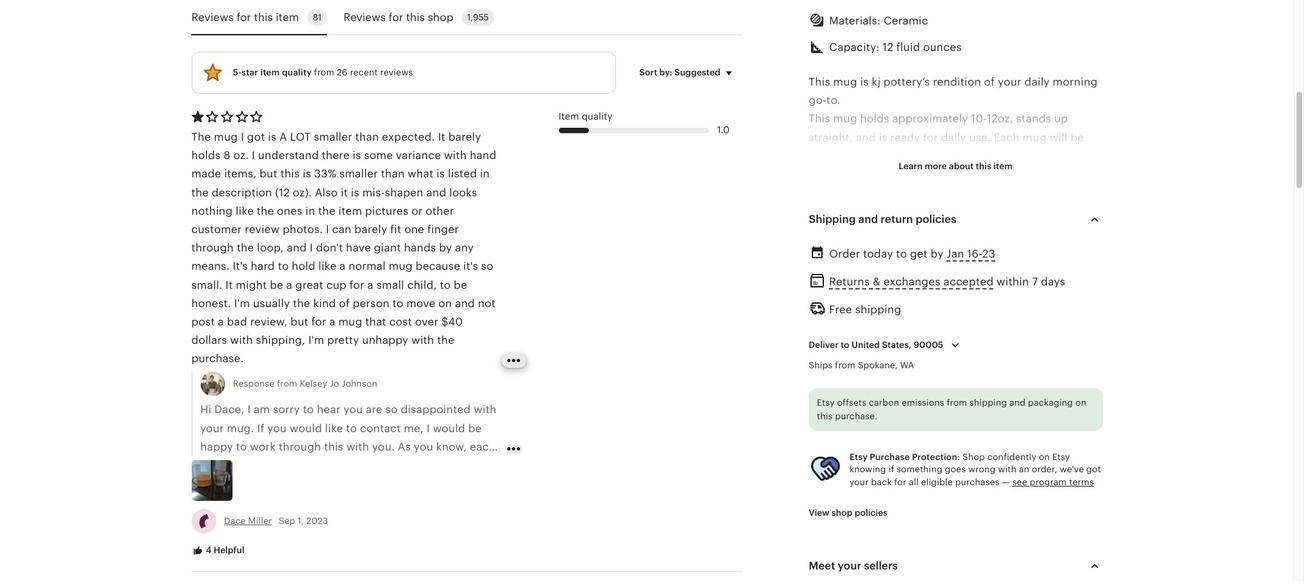 Task type: locate. For each thing, give the bounding box(es) containing it.
purchase
[[870, 452, 910, 463]]

purchase. inside the mug i got is a lot smaller than expected. it barely holds 8 oz. i understand there is some variance with hand made items, but this is 33% smaller than what is listed in the description (12 oz). also it is mis-shapen and looks nothing like the ones in the item pictures or other customer review photos. i can barely fit one finger through the loop, and i don't have giant hands by any means. it's hard to hold like a normal mug because it's so small. it might be a great cup for a small child, to be honest.  i'm usually the kind of person to move on and not post a bad review, but for a mug that cost over $40 dollars with shipping, i'm pretty unhappy with the purchase.
[[191, 353, 244, 366]]

any
[[455, 242, 474, 255]]

separate
[[809, 334, 855, 347]]

ones
[[277, 205, 303, 218]]

0 vertical spatial on
[[439, 297, 452, 310]]

item up cobalt
[[994, 161, 1013, 171]]

item
[[276, 11, 299, 24], [261, 68, 280, 78], [994, 161, 1013, 171], [339, 205, 362, 218]]

shipping inside etsy offsets carbon emissions from shipping and packaging on this purchase.
[[970, 398, 1008, 408]]

approximately
[[893, 113, 969, 125]]

made left items,
[[191, 168, 221, 181]]

color inside this mug is kj pottery's rendition of your daily morning go-to. this mug holds approximately 10-12oz, stands up straight, and is ready for daily use. each mug will be glazed in our classic kjp speckled white with a raw, unglazed band around its belly. you choose the accent color from our seasonal favorites - cobalt blue, smoke blue, turquoise, ruby red, indigo, desert green, teal, moss, speckled white, and matte black.
[[809, 187, 837, 199]]

0 vertical spatial got
[[247, 131, 265, 144]]

1 reviews from the left
[[191, 11, 234, 24]]

back
[[872, 477, 892, 487]]

daily up stands
[[1025, 76, 1050, 88]]

for up 'specify'
[[881, 261, 896, 273]]

this
[[809, 76, 831, 88], [809, 113, 831, 125], [809, 261, 831, 273]]

this inside the mug i got is a lot smaller than expected. it barely holds 8 oz. i understand there is some variance with hand made items, but this is 33% smaller than what is listed in the description (12 oz). also it is mis-shapen and looks nothing like the ones in the item pictures or other customer review photos. i can barely fit one finger through the loop, and i don't have giant hands by any means. it's hard to hold like a normal mug because it's so small. it might be a great cup for a small child, to be honest.  i'm usually the kind of person to move on and not post a bad review, but for a mug that cost over $40 dollars with shipping, i'm pretty unhappy with the purchase.
[[281, 168, 300, 181]]

the up nothing
[[191, 186, 209, 199]]

johnson
[[342, 379, 378, 389]]

and
[[856, 131, 876, 144], [427, 186, 447, 199], [859, 213, 879, 226], [931, 224, 950, 236], [287, 242, 307, 255], [455, 297, 475, 310], [955, 371, 975, 384], [1010, 398, 1026, 408]]

1 this from the top
[[809, 76, 831, 88]]

1 vertical spatial like
[[319, 260, 337, 273]]

the down raw,
[[1042, 168, 1059, 181]]

by
[[439, 242, 452, 255], [931, 248, 944, 261]]

and right the ship.
[[1010, 398, 1026, 408]]

0 horizontal spatial one
[[405, 223, 425, 236]]

with up choose at the top right of page
[[1022, 150, 1044, 162]]

the up review
[[257, 205, 274, 218]]

2 horizontal spatial on
[[1076, 398, 1087, 408]]

1 vertical spatial if
[[889, 465, 895, 475]]

hand
[[470, 149, 497, 162]]

it up variance
[[438, 131, 446, 144]]

1 horizontal spatial color
[[952, 316, 980, 329]]

barely up hand
[[449, 131, 481, 144]]

1 horizontal spatial -
[[987, 187, 991, 199]]

reviews
[[191, 11, 234, 24], [344, 11, 386, 24]]

mugs inside these mugs are handmade and made to order. please allow 2-3 weeks for your mug to ship.
[[844, 371, 873, 384]]

0 horizontal spatial on
[[439, 297, 452, 310]]

please
[[831, 279, 866, 292]]

1 horizontal spatial reviews
[[344, 11, 386, 24]]

0 horizontal spatial shop
[[428, 11, 454, 24]]

0 vertical spatial made
[[191, 168, 221, 181]]

mugs down ships from spokane, wa
[[844, 371, 873, 384]]

item left 81
[[276, 11, 299, 24]]

smaller up there
[[314, 131, 352, 144]]

etsy up knowing
[[850, 452, 868, 463]]

pretty
[[327, 334, 359, 347]]

honest.
[[191, 297, 231, 310]]

in right glazed
[[847, 150, 857, 162]]

etsy inside etsy offsets carbon emissions from shipping and packaging on this purchase.
[[817, 398, 835, 408]]

on up order, at the right of page
[[1039, 452, 1050, 463]]

- down you
[[987, 187, 991, 199]]

mug up 8
[[214, 131, 238, 144]]

1 horizontal spatial shop
[[832, 508, 853, 518]]

got up terms
[[1087, 465, 1102, 475]]

1 vertical spatial blue,
[[809, 205, 836, 218]]

be inside this mug is kj pottery's rendition of your daily morning go-to. this mug holds approximately 10-12oz, stands up straight, and is ready for daily use. each mug will be glazed in our classic kjp speckled white with a raw, unglazed band around its belly. you choose the accent color from our seasonal favorites - cobalt blue, smoke blue, turquoise, ruby red, indigo, desert green, teal, moss, speckled white, and matte black.
[[1071, 131, 1085, 144]]

purchase.
[[191, 353, 244, 366], [835, 411, 878, 421]]

etsy up we've
[[1053, 452, 1071, 463]]

1 vertical spatial shipping
[[970, 398, 1008, 408]]

wa
[[901, 360, 915, 371]]

1 vertical spatial you
[[848, 316, 868, 329]]

weeks
[[860, 390, 892, 403]]

from right emissions
[[947, 398, 968, 408]]

from
[[314, 68, 335, 78], [840, 187, 865, 199], [835, 360, 856, 371], [277, 379, 298, 389], [947, 398, 968, 408]]

3 this from the top
[[809, 261, 831, 273]]

from up turquoise,
[[840, 187, 865, 199]]

for down approximately
[[924, 131, 938, 144]]

this up set,
[[809, 261, 831, 273]]

normal
[[349, 260, 386, 273]]

each
[[923, 316, 949, 329]]

listed
[[448, 168, 477, 181]]

0 horizontal spatial purchase.
[[191, 353, 244, 366]]

1 vertical spatial policies
[[855, 508, 888, 518]]

your inside this listing is for just one mug - if you want to order a set, please specify the number of mugs in the quantity drop-down menu. to order a set of mugs in different colors, you must add each color to your cart as a separate item.
[[996, 316, 1020, 329]]

blue, up green,
[[1032, 187, 1058, 199]]

a left raw,
[[1047, 150, 1054, 162]]

and up the other
[[427, 186, 447, 199]]

0 horizontal spatial made
[[191, 168, 221, 181]]

by down the finger
[[439, 242, 452, 255]]

belly.
[[947, 168, 975, 181]]

by right get
[[931, 248, 944, 261]]

1 vertical spatial holds
[[191, 149, 221, 162]]

0 horizontal spatial -
[[971, 261, 975, 273]]

0 horizontal spatial reviews
[[191, 11, 234, 24]]

—
[[1003, 477, 1011, 487]]

is left the kj
[[861, 76, 869, 88]]

be right will
[[1071, 131, 1085, 144]]

a inside this mug is kj pottery's rendition of your daily morning go-to. this mug holds approximately 10-12oz, stands up straight, and is ready for daily use. each mug will be glazed in our classic kjp speckled white with a raw, unglazed band around its belly. you choose the accent color from our seasonal favorites - cobalt blue, smoke blue, turquoise, ruby red, indigo, desert green, teal, moss, speckled white, and matte black.
[[1047, 150, 1054, 162]]

this up go-
[[809, 76, 831, 88]]

made inside the mug i got is a lot smaller than expected. it barely holds 8 oz. i understand there is some variance with hand made items, but this is 33% smaller than what is listed in the description (12 oz). also it is mis-shapen and looks nothing like the ones in the item pictures or other customer review photos. i can barely fit one finger through the loop, and i don't have giant hands by any means. it's hard to hold like a normal mug because it's so small. it might be a great cup for a small child, to be honest.  i'm usually the kind of person to move on and not post a bad review, but for a mug that cost over $40 dollars with shipping, i'm pretty unhappy with the purchase.
[[191, 168, 221, 181]]

2 vertical spatial mugs
[[844, 371, 873, 384]]

1 horizontal spatial blue,
[[1032, 187, 1058, 199]]

be down it's
[[454, 279, 467, 292]]

like
[[236, 205, 254, 218], [319, 260, 337, 273]]

2 vertical spatial on
[[1039, 452, 1050, 463]]

turquoise,
[[839, 205, 894, 218]]

your
[[998, 76, 1022, 88], [996, 316, 1020, 329], [913, 390, 937, 403], [850, 477, 869, 487], [838, 560, 862, 573]]

0 vertical spatial barely
[[449, 131, 481, 144]]

0 horizontal spatial policies
[[855, 508, 888, 518]]

is up &
[[869, 261, 878, 273]]

1 horizontal spatial shipping
[[970, 398, 1008, 408]]

0 horizontal spatial quality
[[282, 68, 312, 78]]

we've
[[1060, 465, 1085, 475]]

1 vertical spatial barely
[[355, 223, 387, 236]]

1 vertical spatial order
[[922, 297, 951, 310]]

etsy for etsy purchase protection:
[[850, 452, 868, 463]]

and inside etsy offsets carbon emissions from shipping and packaging on this purchase.
[[1010, 398, 1026, 408]]

0 horizontal spatial but
[[260, 168, 278, 181]]

0 horizontal spatial blue,
[[809, 205, 836, 218]]

reviews for reviews for this item
[[191, 11, 234, 24]]

and up etsy offsets carbon emissions from shipping and packaging on this purchase.
[[955, 371, 975, 384]]

0 horizontal spatial if
[[889, 465, 895, 475]]

holds inside this mug is kj pottery's rendition of your daily morning go-to. this mug holds approximately 10-12oz, stands up straight, and is ready for daily use. each mug will be glazed in our classic kjp speckled white with a raw, unglazed band around its belly. you choose the accent color from our seasonal favorites - cobalt blue, smoke blue, turquoise, ruby red, indigo, desert green, teal, moss, speckled white, and matte black.
[[861, 113, 890, 125]]

1 horizontal spatial on
[[1039, 452, 1050, 463]]

mug down handmade
[[940, 390, 964, 403]]

0 vertical spatial blue,
[[1032, 187, 1058, 199]]

1 horizontal spatial quality
[[582, 111, 613, 122]]

your inside these mugs are handmade and made to order. please allow 2-3 weeks for your mug to ship.
[[913, 390, 937, 403]]

i'm left 'pretty'
[[308, 334, 324, 347]]

0 horizontal spatial holds
[[191, 149, 221, 162]]

and inside dropdown button
[[859, 213, 879, 226]]

your inside this mug is kj pottery's rendition of your daily morning go-to. this mug holds approximately 10-12oz, stands up straight, and is ready for daily use. each mug will be glazed in our classic kjp speckled white with a raw, unglazed band around its belly. you choose the accent color from our seasonal favorites - cobalt blue, smoke blue, turquoise, ruby red, indigo, desert green, teal, moss, speckled white, and matte black.
[[998, 76, 1022, 88]]

color
[[809, 187, 837, 199], [952, 316, 980, 329]]

from inside this mug is kj pottery's rendition of your daily morning go-to. this mug holds approximately 10-12oz, stands up straight, and is ready for daily use. each mug will be glazed in our classic kjp speckled white with a raw, unglazed band around its belly. you choose the accent color from our seasonal favorites - cobalt blue, smoke blue, turquoise, ruby red, indigo, desert green, teal, moss, speckled white, and matte black.
[[840, 187, 865, 199]]

post
[[191, 316, 215, 329]]

this mug is kj pottery's rendition of your daily morning go-to. this mug holds approximately 10-12oz, stands up straight, and is ready for daily use. each mug will be glazed in our classic kjp speckled white with a raw, unglazed band around its belly. you choose the accent color from our seasonal favorites - cobalt blue, smoke blue, turquoise, ruby red, indigo, desert green, teal, moss, speckled white, and matte black.
[[809, 76, 1099, 236]]

go-
[[809, 94, 827, 107]]

and left return
[[859, 213, 879, 226]]

1 horizontal spatial holds
[[861, 113, 890, 125]]

one inside this listing is for just one mug - if you want to order a set, please specify the number of mugs in the quantity drop-down menu. to order a set of mugs in different colors, you must add each color to your cart as a separate item.
[[921, 261, 941, 273]]

0 horizontal spatial got
[[247, 131, 265, 144]]

set
[[963, 297, 979, 310]]

0 vertical spatial order
[[1053, 261, 1081, 273]]

0 horizontal spatial daily
[[941, 131, 967, 144]]

but
[[260, 168, 278, 181], [291, 316, 309, 329]]

reviews right 81
[[344, 11, 386, 24]]

you down down on the right
[[848, 316, 868, 329]]

for inside shop confidently on etsy knowing if something goes wrong with an order, we've got your back for all eligible purchases —
[[895, 477, 907, 487]]

81
[[313, 13, 322, 23]]

cart
[[1023, 316, 1044, 329]]

1 vertical spatial i'm
[[308, 334, 324, 347]]

etsy left 2-
[[817, 398, 835, 408]]

one right fit
[[405, 223, 425, 236]]

favorites
[[938, 187, 984, 199]]

the down great
[[293, 297, 310, 310]]

1 horizontal spatial be
[[454, 279, 467, 292]]

a up "cup"
[[340, 260, 346, 273]]

1 horizontal spatial one
[[921, 261, 941, 273]]

1 horizontal spatial got
[[1087, 465, 1102, 475]]

be up usually
[[270, 279, 283, 292]]

1 vertical spatial got
[[1087, 465, 1102, 475]]

learn more about this item
[[899, 161, 1013, 171]]

a up quantity
[[1084, 261, 1090, 273]]

dace miller link
[[224, 516, 272, 527]]

mug
[[834, 76, 858, 88], [834, 113, 858, 125], [214, 131, 238, 144], [1023, 131, 1047, 144], [389, 260, 413, 273], [944, 261, 968, 273], [339, 316, 362, 329], [940, 390, 964, 403]]

0 vertical spatial i'm
[[234, 297, 250, 310]]

quality left 26
[[282, 68, 312, 78]]

1 horizontal spatial barely
[[449, 131, 481, 144]]

the up to
[[911, 279, 928, 292]]

0 horizontal spatial shipping
[[856, 303, 902, 316]]

i'm up bad
[[234, 297, 250, 310]]

number
[[931, 279, 972, 292]]

this for this mug is kj pottery's rendition of your daily morning go-to. this mug holds approximately 10-12oz, stands up straight, and is ready for daily use. each mug will be glazed in our classic kjp speckled white with a raw, unglazed band around its belly. you choose the accent color from our seasonal favorites - cobalt blue, smoke blue, turquoise, ruby red, indigo, desert green, teal, moss, speckled white, and matte black.
[[809, 76, 831, 88]]

moss,
[[809, 224, 840, 236]]

giant
[[374, 242, 401, 255]]

the inside this mug is kj pottery's rendition of your daily morning go-to. this mug holds approximately 10-12oz, stands up straight, and is ready for daily use. each mug will be glazed in our classic kjp speckled white with a raw, unglazed band around its belly. you choose the accent color from our seasonal favorites - cobalt blue, smoke blue, turquoise, ruby red, indigo, desert green, teal, moss, speckled white, and matte black.
[[1042, 168, 1059, 181]]

meet
[[809, 560, 836, 573]]

1 horizontal spatial order
[[1053, 261, 1081, 273]]

color down set
[[952, 316, 980, 329]]

of right 'kind'
[[339, 297, 350, 310]]

2 horizontal spatial be
[[1071, 131, 1085, 144]]

1 horizontal spatial policies
[[916, 213, 957, 226]]

from inside etsy offsets carbon emissions from shipping and packaging on this purchase.
[[947, 398, 968, 408]]

this inside this listing is for just one mug - if you want to order a set, please specify the number of mugs in the quantity drop-down menu. to order a set of mugs in different colors, you must add each color to your cart as a separate item.
[[809, 261, 831, 273]]

more
[[925, 161, 947, 171]]

one right just
[[921, 261, 941, 273]]

4
[[206, 546, 212, 556]]

something
[[897, 465, 943, 475]]

this right "about"
[[976, 161, 992, 171]]

1 horizontal spatial if
[[978, 261, 985, 273]]

like down description
[[236, 205, 254, 218]]

mug inside these mugs are handmade and made to order. please allow 2-3 weeks for your mug to ship.
[[940, 390, 964, 403]]

1 horizontal spatial etsy
[[850, 452, 868, 463]]

1 vertical spatial it
[[226, 279, 233, 292]]

tab list containing reviews for this item
[[191, 1, 743, 36]]

0 vertical spatial -
[[987, 187, 991, 199]]

purchase. down dollars
[[191, 353, 244, 366]]

0 vertical spatial color
[[809, 187, 837, 199]]

of right set
[[982, 297, 993, 310]]

is left ready
[[879, 131, 888, 144]]

wrong
[[969, 465, 996, 475]]

if down 'purchase'
[[889, 465, 895, 475]]

you up within
[[988, 261, 1007, 273]]

set,
[[809, 279, 828, 292]]

it's
[[463, 260, 478, 273]]

0 horizontal spatial by
[[439, 242, 452, 255]]

0 vertical spatial shop
[[428, 11, 454, 24]]

etsy offsets carbon emissions from shipping and packaging on this purchase.
[[817, 398, 1087, 421]]

1 vertical spatial on
[[1076, 398, 1087, 408]]

policies inside view shop policies button
[[855, 508, 888, 518]]

terms
[[1070, 477, 1095, 487]]

small
[[377, 279, 404, 292]]

on inside etsy offsets carbon emissions from shipping and packaging on this purchase.
[[1076, 398, 1087, 408]]

understand
[[258, 149, 319, 162]]

1 vertical spatial this
[[809, 113, 831, 125]]

shipping up shop
[[970, 398, 1008, 408]]

- inside this listing is for just one mug - if you want to order a set, please specify the number of mugs in the quantity drop-down menu. to order a set of mugs in different colors, you must add each color to your cart as a separate item.
[[971, 261, 975, 273]]

sort by: suggested
[[640, 67, 721, 78]]

indigo,
[[953, 205, 990, 218]]

seasonal
[[889, 187, 935, 199]]

quality right item
[[582, 111, 613, 122]]

0 vertical spatial you
[[988, 261, 1007, 273]]

is right there
[[353, 149, 361, 162]]

0 vertical spatial holds
[[861, 113, 890, 125]]

tab list
[[191, 1, 743, 36]]

and right straight,
[[856, 131, 876, 144]]

daily up speckled
[[941, 131, 967, 144]]

and left the not on the left of the page
[[455, 297, 475, 310]]

1 vertical spatial color
[[952, 316, 980, 329]]

all
[[909, 477, 919, 487]]

1 vertical spatial than
[[381, 168, 405, 181]]

made
[[191, 168, 221, 181], [978, 371, 1008, 384]]

loop,
[[257, 242, 284, 255]]

1 vertical spatial our
[[868, 187, 886, 199]]

days
[[1042, 276, 1066, 289]]

mug up returns & exchanges accepted within 7 days
[[944, 261, 968, 273]]

0 vertical spatial smaller
[[314, 131, 352, 144]]

1 vertical spatial -
[[971, 261, 975, 273]]

kelsey
[[300, 379, 327, 389]]

straight,
[[809, 131, 853, 144]]

mis-
[[363, 186, 385, 199]]

policies
[[916, 213, 957, 226], [855, 508, 888, 518]]

free
[[830, 303, 853, 316]]

this for this listing is for just one mug - if you want to order a set, please specify the number of mugs in the quantity drop-down menu. to order a set of mugs in different colors, you must add each color to your cart as a separate item.
[[809, 261, 831, 273]]

got up oz.
[[247, 131, 265, 144]]

0 horizontal spatial be
[[270, 279, 283, 292]]

2 this from the top
[[809, 113, 831, 125]]

1 horizontal spatial made
[[978, 371, 1008, 384]]

what
[[408, 168, 434, 181]]

0 horizontal spatial etsy
[[817, 398, 835, 408]]

your inside meet your sellers dropdown button
[[838, 560, 862, 573]]

returns
[[830, 276, 870, 289]]

on up $40
[[439, 297, 452, 310]]

2-
[[840, 390, 850, 403]]

child,
[[407, 279, 437, 292]]

1 vertical spatial shop
[[832, 508, 853, 518]]

to.
[[827, 94, 841, 107]]

1 horizontal spatial daily
[[1025, 76, 1050, 88]]

in up the photos.
[[306, 205, 315, 218]]

a
[[1047, 150, 1054, 162], [340, 260, 346, 273], [1084, 261, 1090, 273], [286, 279, 293, 292], [368, 279, 374, 292], [954, 297, 960, 310], [218, 316, 224, 329], [329, 316, 336, 329], [1062, 316, 1068, 329]]

can
[[332, 223, 352, 236]]

0 horizontal spatial you
[[848, 316, 868, 329]]

cost
[[389, 316, 412, 329]]

1 vertical spatial quality
[[582, 111, 613, 122]]

1 vertical spatial but
[[291, 316, 309, 329]]

it
[[341, 186, 348, 199]]

and inside these mugs are handmade and made to order. please allow 2-3 weeks for your mug to ship.
[[955, 371, 975, 384]]

to left hold
[[278, 260, 289, 273]]

if up accepted
[[978, 261, 985, 273]]

by inside the mug i got is a lot smaller than expected. it barely holds 8 oz. i understand there is some variance with hand made items, but this is 33% smaller than what is listed in the description (12 oz). also it is mis-shapen and looks nothing like the ones in the item pictures or other customer review photos. i can barely fit one finger through the loop, and i don't have giant hands by any means. it's hard to hold like a normal mug because it's so small. it might be a great cup for a small child, to be honest.  i'm usually the kind of person to move on and not post a bad review, but for a mug that cost over $40 dollars with shipping, i'm pretty unhappy with the purchase.
[[439, 242, 452, 255]]

shop confidently on etsy knowing if something goes wrong with an order, we've got your back for all eligible purchases —
[[850, 452, 1102, 487]]

i
[[241, 131, 244, 144], [252, 149, 255, 162], [326, 223, 329, 236], [310, 242, 313, 255]]

1 horizontal spatial purchase.
[[835, 411, 878, 421]]

shop right view
[[832, 508, 853, 518]]

got inside shop confidently on etsy knowing if something goes wrong with an order, we've got your back for all eligible purchases —
[[1087, 465, 1102, 475]]

this down go-
[[809, 113, 831, 125]]

1 horizontal spatial i'm
[[308, 334, 324, 347]]

capacity:
[[830, 41, 880, 54]]

12
[[883, 41, 894, 54]]

white
[[990, 150, 1019, 162]]

but up '(12'
[[260, 168, 278, 181]]

ships from spokane, wa
[[809, 360, 915, 371]]

usually
[[253, 297, 290, 310]]

materials:
[[830, 14, 881, 27]]

0 vertical spatial one
[[405, 223, 425, 236]]

listing
[[834, 261, 866, 273]]

0 horizontal spatial order
[[922, 297, 951, 310]]

mug up 'pretty'
[[339, 316, 362, 329]]

0 vertical spatial it
[[438, 131, 446, 144]]

1 vertical spatial purchase.
[[835, 411, 878, 421]]

made inside these mugs are handmade and made to order. please allow 2-3 weeks for your mug to ship.
[[978, 371, 1008, 384]]

a down 'kind'
[[329, 316, 336, 329]]

2023
[[306, 516, 328, 527]]

blue, up 'moss,'
[[809, 205, 836, 218]]

with up —
[[999, 465, 1017, 475]]

purchase. down offsets
[[835, 411, 878, 421]]

our down band
[[868, 187, 886, 199]]

if inside this listing is for just one mug - if you want to order a set, please specify the number of mugs in the quantity drop-down menu. to order a set of mugs in different colors, you must add each color to your cart as a separate item.
[[978, 261, 985, 273]]

on inside shop confidently on etsy knowing if something goes wrong with an order, we've got your back for all eligible purchases —
[[1039, 452, 1050, 463]]

choose
[[1001, 168, 1039, 181]]

2 reviews from the left
[[344, 11, 386, 24]]

response
[[233, 379, 275, 389]]

reviews for reviews for this shop
[[344, 11, 386, 24]]

1 horizontal spatial but
[[291, 316, 309, 329]]



Task type: vqa. For each thing, say whether or not it's contained in the screenshot.
Home Favorites link
no



Task type: describe. For each thing, give the bounding box(es) containing it.
ships
[[809, 360, 833, 371]]

an
[[1019, 465, 1030, 475]]

is right it
[[351, 186, 360, 199]]

confidently
[[988, 452, 1037, 463]]

a up 'person'
[[368, 279, 374, 292]]

to down "because"
[[440, 279, 451, 292]]

i left don't
[[310, 242, 313, 255]]

in inside this mug is kj pottery's rendition of your daily morning go-to. this mug holds approximately 10-12oz, stands up straight, and is ready for daily use. each mug will be glazed in our classic kjp speckled white with a raw, unglazed band around its belly. you choose the accent color from our seasonal favorites - cobalt blue, smoke blue, turquoise, ruby red, indigo, desert green, teal, moss, speckled white, and matte black.
[[847, 150, 857, 162]]

shop inside button
[[832, 508, 853, 518]]

it's
[[233, 260, 248, 273]]

policies inside shipping and return policies dropdown button
[[916, 213, 957, 226]]

5-star item quality from 26 recent reviews
[[233, 68, 413, 78]]

expected.
[[382, 131, 435, 144]]

a right as
[[1062, 316, 1068, 329]]

eligible
[[922, 477, 953, 487]]

order,
[[1032, 465, 1058, 475]]

from left kelsey
[[277, 379, 298, 389]]

item.
[[858, 334, 885, 347]]

this left 81
[[254, 11, 273, 24]]

1.0
[[717, 125, 730, 136]]

allow
[[809, 390, 837, 403]]

response from kelsey jo johnson
[[233, 379, 378, 389]]

and down red,
[[931, 224, 950, 236]]

view shop policies
[[809, 508, 888, 518]]

8
[[224, 149, 230, 162]]

hands
[[404, 242, 436, 255]]

1 horizontal spatial it
[[438, 131, 446, 144]]

your inside shop confidently on etsy knowing if something goes wrong with an order, we've got your back for all eligible purchases —
[[850, 477, 869, 487]]

mug down to.
[[834, 113, 858, 125]]

offsets
[[838, 398, 867, 408]]

with down bad
[[230, 334, 253, 347]]

meet your sellers
[[809, 560, 898, 573]]

0 vertical spatial shipping
[[856, 303, 902, 316]]

for right "cup"
[[350, 279, 365, 292]]

morning
[[1053, 76, 1098, 88]]

rendition
[[933, 76, 982, 88]]

for up reviews
[[389, 11, 403, 24]]

the down also
[[318, 205, 336, 218]]

16-
[[968, 248, 983, 261]]

must
[[871, 316, 897, 329]]

looks
[[450, 186, 477, 199]]

ounces
[[924, 41, 962, 54]]

pottery's
[[884, 76, 930, 88]]

is right what on the left of page
[[437, 168, 445, 181]]

is left a
[[268, 131, 277, 144]]

also
[[315, 186, 338, 199]]

oz.
[[233, 149, 249, 162]]

to
[[907, 297, 919, 310]]

review,
[[250, 316, 288, 329]]

mug up to.
[[834, 76, 858, 88]]

item
[[559, 111, 579, 122]]

use.
[[970, 131, 992, 144]]

purchase. inside etsy offsets carbon emissions from shipping and packaging on this purchase.
[[835, 411, 878, 421]]

exchanges
[[884, 276, 941, 289]]

teal,
[[1068, 205, 1092, 218]]

deliver to united states, 90005
[[809, 340, 944, 350]]

bad
[[227, 316, 247, 329]]

holds inside the mug i got is a lot smaller than expected. it barely holds 8 oz. i understand there is some variance with hand made items, but this is 33% smaller than what is listed in the description (12 oz). also it is mis-shapen and looks nothing like the ones in the item pictures or other customer review photos. i can barely fit one finger through the loop, and i don't have giant hands by any means. it's hard to hold like a normal mug because it's so small. it might be a great cup for a small child, to be honest.  i'm usually the kind of person to move on and not post a bad review, but for a mug that cost over $40 dollars with shipping, i'm pretty unhappy with the purchase.
[[191, 149, 221, 162]]

the down want
[[1034, 279, 1051, 292]]

if inside shop confidently on etsy knowing if something goes wrong with an order, we've got your back for all eligible purchases —
[[889, 465, 895, 475]]

this inside dropdown button
[[976, 161, 992, 171]]

0 horizontal spatial i'm
[[234, 297, 250, 310]]

0 vertical spatial our
[[860, 150, 878, 162]]

this inside etsy offsets carbon emissions from shipping and packaging on this purchase.
[[817, 411, 833, 421]]

the
[[191, 131, 211, 144]]

for up the star
[[237, 11, 251, 24]]

pictures
[[365, 205, 409, 218]]

4 helpful button
[[181, 539, 255, 564]]

a left set
[[954, 297, 960, 310]]

see program terms link
[[1013, 477, 1095, 487]]

sort
[[640, 67, 658, 78]]

ready
[[891, 131, 921, 144]]

(12
[[275, 186, 290, 199]]

you
[[978, 168, 998, 181]]

of inside this mug is kj pottery's rendition of your daily morning go-to. this mug holds approximately 10-12oz, stands up straight, and is ready for daily use. each mug will be glazed in our classic kjp speckled white with a raw, unglazed band around its belly. you choose the accent color from our seasonal favorites - cobalt blue, smoke blue, turquoise, ruby red, indigo, desert green, teal, moss, speckled white, and matte black.
[[985, 76, 995, 88]]

got inside the mug i got is a lot smaller than expected. it barely holds 8 oz. i understand there is some variance with hand made items, but this is 33% smaller than what is listed in the description (12 oz). also it is mis-shapen and looks nothing like the ones in the item pictures or other customer review photos. i can barely fit one finger through the loop, and i don't have giant hands by any means. it's hard to hold like a normal mug because it's so small. it might be a great cup for a small child, to be honest.  i'm usually the kind of person to move on and not post a bad review, but for a mug that cost over $40 dollars with shipping, i'm pretty unhappy with the purchase.
[[247, 131, 265, 144]]

with inside shop confidently on etsy knowing if something goes wrong with an order, we've got your back for all eligible purchases —
[[999, 465, 1017, 475]]

from left 26
[[314, 68, 335, 78]]

order today to get by jan 16-23
[[830, 248, 996, 261]]

over
[[415, 316, 439, 329]]

mug down stands
[[1023, 131, 1047, 144]]

with inside this mug is kj pottery's rendition of your daily morning go-to. this mug holds approximately 10-12oz, stands up straight, and is ready for daily use. each mug will be glazed in our classic kjp speckled white with a raw, unglazed band around its belly. you choose the accent color from our seasonal favorites - cobalt blue, smoke blue, turquoise, ruby red, indigo, desert green, teal, moss, speckled white, and matte black.
[[1022, 150, 1044, 162]]

to up cost
[[393, 297, 404, 310]]

0 vertical spatial quality
[[282, 68, 312, 78]]

in up 'cart'
[[1028, 297, 1038, 310]]

i right oz.
[[252, 149, 255, 162]]

miller
[[248, 516, 272, 527]]

see
[[1013, 477, 1028, 487]]

please
[[1059, 371, 1093, 384]]

helpful
[[214, 546, 245, 556]]

black.
[[987, 224, 1019, 236]]

in down hand
[[480, 168, 490, 181]]

in left 7 in the top of the page
[[1021, 279, 1031, 292]]

kjp
[[920, 150, 936, 162]]

i left can
[[326, 223, 329, 236]]

handmade
[[896, 371, 952, 384]]

mug inside this listing is for just one mug - if you want to order a set, please specify the number of mugs in the quantity drop-down menu. to order a set of mugs in different colors, you must add each color to your cart as a separate item.
[[944, 261, 968, 273]]

unglazed
[[809, 168, 858, 181]]

the down $40
[[437, 334, 455, 347]]

1 horizontal spatial by
[[931, 248, 944, 261]]

of inside the mug i got is a lot smaller than expected. it barely holds 8 oz. i understand there is some variance with hand made items, but this is 33% smaller than what is listed in the description (12 oz). also it is mis-shapen and looks nothing like the ones in the item pictures or other customer review photos. i can barely fit one finger through the loop, and i don't have giant hands by any means. it's hard to hold like a normal mug because it's so small. it might be a great cup for a small child, to be honest.  i'm usually the kind of person to move on and not post a bad review, but for a mug that cost over $40 dollars with shipping, i'm pretty unhappy with the purchase.
[[339, 297, 350, 310]]

shipping and return policies button
[[797, 204, 1115, 236]]

is left 33%
[[303, 168, 311, 181]]

dace
[[224, 516, 246, 527]]

packaging
[[1029, 398, 1074, 408]]

to left order.
[[1011, 371, 1022, 384]]

1,955
[[467, 13, 489, 23]]

to left get
[[897, 248, 907, 261]]

- inside this mug is kj pottery's rendition of your daily morning go-to. this mug holds approximately 10-12oz, stands up straight, and is ready for daily use. each mug will be glazed in our classic kjp speckled white with a raw, unglazed band around its belly. you choose the accent color from our seasonal favorites - cobalt blue, smoke blue, turquoise, ruby red, indigo, desert green, teal, moss, speckled white, and matte black.
[[987, 187, 991, 199]]

to up days
[[1039, 261, 1050, 273]]

for inside this mug is kj pottery's rendition of your daily morning go-to. this mug holds approximately 10-12oz, stands up straight, and is ready for daily use. each mug will be glazed in our classic kjp speckled white with a raw, unglazed band around its belly. you choose the accent color from our seasonal favorites - cobalt blue, smoke blue, turquoise, ruby red, indigo, desert green, teal, moss, speckled white, and matte black.
[[924, 131, 938, 144]]

0 vertical spatial daily
[[1025, 76, 1050, 88]]

glazed
[[809, 150, 844, 162]]

this up reviews
[[406, 11, 425, 24]]

and down the photos.
[[287, 242, 307, 255]]

view
[[809, 508, 830, 518]]

ceramic
[[884, 14, 929, 27]]

is inside this listing is for just one mug - if you want to order a set, please specify the number of mugs in the quantity drop-down menu. to order a set of mugs in different colors, you must add each color to your cart as a separate item.
[[869, 261, 878, 273]]

from up these
[[835, 360, 856, 371]]

for inside these mugs are handmade and made to order. please allow 2-3 weeks for your mug to ship.
[[895, 390, 910, 403]]

today
[[864, 248, 894, 261]]

view details of this review photo by dace miller image
[[191, 461, 232, 501]]

1 horizontal spatial you
[[988, 261, 1007, 273]]

finger
[[428, 223, 459, 236]]

one inside the mug i got is a lot smaller than expected. it barely holds 8 oz. i understand there is some variance with hand made items, but this is 33% smaller than what is listed in the description (12 oz). also it is mis-shapen and looks nothing like the ones in the item pictures or other customer review photos. i can barely fit one finger through the loop, and i don't have giant hands by any means. it's hard to hold like a normal mug because it's so small. it might be a great cup for a small child, to be honest.  i'm usually the kind of person to move on and not post a bad review, but for a mug that cost over $40 dollars with shipping, i'm pretty unhappy with the purchase.
[[405, 223, 425, 236]]

1 vertical spatial mugs
[[996, 297, 1025, 310]]

0 vertical spatial mugs
[[989, 279, 1018, 292]]

shop inside tab list
[[428, 11, 454, 24]]

for down 'kind'
[[312, 316, 326, 329]]

0 horizontal spatial than
[[355, 131, 379, 144]]

returns & exchanges accepted button
[[830, 272, 994, 292]]

color inside this listing is for just one mug - if you want to order a set, please specify the number of mugs in the quantity drop-down menu. to order a set of mugs in different colors, you must add each color to your cart as a separate item.
[[952, 316, 980, 329]]

i up oz.
[[241, 131, 244, 144]]

want
[[1010, 261, 1036, 273]]

$40
[[442, 316, 463, 329]]

or
[[412, 205, 423, 218]]

with up listed
[[444, 149, 467, 162]]

variance
[[396, 149, 441, 162]]

reviews for this shop
[[344, 11, 454, 24]]

about
[[950, 161, 974, 171]]

0 horizontal spatial barely
[[355, 223, 387, 236]]

meet your sellers button
[[797, 550, 1115, 582]]

etsy inside shop confidently on etsy knowing if something goes wrong with an order, we've got your back for all eligible purchases —
[[1053, 452, 1071, 463]]

jan
[[947, 248, 965, 261]]

on inside the mug i got is a lot smaller than expected. it barely holds 8 oz. i understand there is some variance with hand made items, but this is 33% smaller than what is listed in the description (12 oz). also it is mis-shapen and looks nothing like the ones in the item pictures or other customer review photos. i can barely fit one finger through the loop, and i don't have giant hands by any means. it's hard to hold like a normal mug because it's so small. it might be a great cup for a small child, to be honest.  i'm usually the kind of person to move on and not post a bad review, but for a mug that cost over $40 dollars with shipping, i'm pretty unhappy with the purchase.
[[439, 297, 452, 310]]

through
[[191, 242, 234, 255]]

mug up small
[[389, 260, 413, 273]]

1 horizontal spatial like
[[319, 260, 337, 273]]

etsy for etsy offsets carbon emissions from shipping and packaging on this purchase.
[[817, 398, 835, 408]]

to inside dropdown button
[[841, 340, 850, 350]]

to down accepted
[[983, 316, 993, 329]]

&
[[873, 276, 881, 289]]

item right the star
[[261, 68, 280, 78]]

lot
[[290, 131, 311, 144]]

great
[[296, 279, 324, 292]]

states,
[[882, 340, 912, 350]]

small.
[[191, 279, 223, 292]]

1 vertical spatial smaller
[[340, 168, 378, 181]]

26
[[337, 68, 348, 78]]

item inside dropdown button
[[994, 161, 1013, 171]]

a left great
[[286, 279, 293, 292]]

because
[[416, 260, 460, 273]]

0 vertical spatial but
[[260, 168, 278, 181]]

carbon
[[869, 398, 900, 408]]

to left the ship.
[[967, 390, 978, 403]]

specify
[[869, 279, 908, 292]]

deliver
[[809, 340, 839, 350]]

this listing is for just one mug - if you want to order a set, please specify the number of mugs in the quantity drop-down menu. to order a set of mugs in different colors, you must add each color to your cart as a separate item.
[[809, 261, 1098, 347]]

within
[[997, 276, 1030, 289]]

spokane,
[[858, 360, 898, 371]]

the up it's
[[237, 242, 254, 255]]

1 horizontal spatial than
[[381, 168, 405, 181]]

0 vertical spatial like
[[236, 205, 254, 218]]

for inside this listing is for just one mug - if you want to order a set, please specify the number of mugs in the quantity drop-down menu. to order a set of mugs in different colors, you must add each color to your cart as a separate item.
[[881, 261, 896, 273]]

a left bad
[[218, 316, 224, 329]]

1 vertical spatial daily
[[941, 131, 967, 144]]

free shipping
[[830, 303, 902, 316]]

item inside the mug i got is a lot smaller than expected. it barely holds 8 oz. i understand there is some variance with hand made items, but this is 33% smaller than what is listed in the description (12 oz). also it is mis-shapen and looks nothing like the ones in the item pictures or other customer review photos. i can barely fit one finger through the loop, and i don't have giant hands by any means. it's hard to hold like a normal mug because it's so small. it might be a great cup for a small child, to be honest.  i'm usually the kind of person to move on and not post a bad review, but for a mug that cost over $40 dollars with shipping, i'm pretty unhappy with the purchase.
[[339, 205, 362, 218]]

with down over
[[412, 334, 434, 347]]

of up set
[[975, 279, 986, 292]]

shapen
[[385, 186, 424, 199]]



